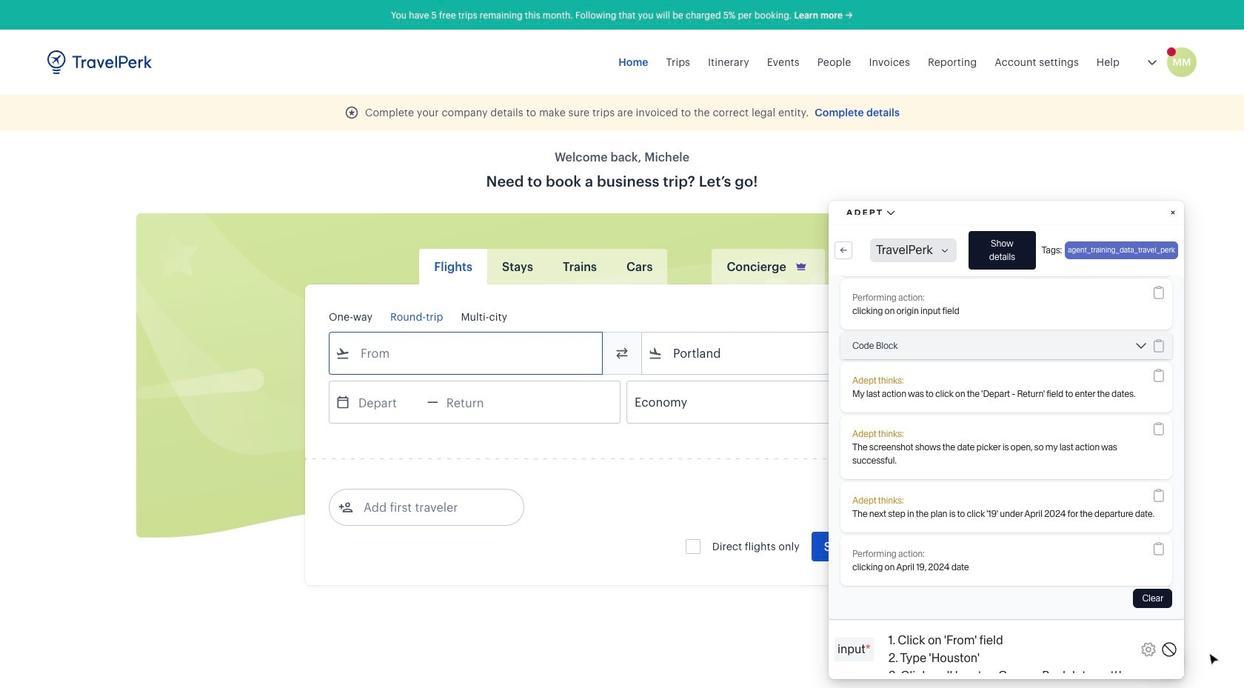 Task type: describe. For each thing, give the bounding box(es) containing it.
From search field
[[351, 342, 583, 365]]

Depart text field
[[351, 382, 428, 423]]

Add first traveler search field
[[353, 496, 508, 519]]



Task type: locate. For each thing, give the bounding box(es) containing it.
Return text field
[[439, 382, 516, 423]]

To search field
[[663, 342, 896, 365]]



